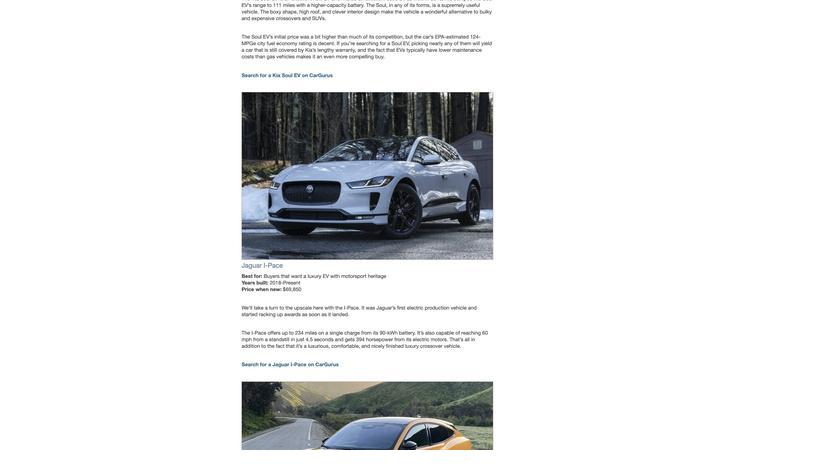 Task type: describe. For each thing, give the bounding box(es) containing it.
the up awards
[[285, 305, 293, 311]]

pace for the
[[255, 330, 266, 336]]

clever
[[332, 9, 346, 15]]

2018,
[[431, 0, 443, 1]]

single
[[330, 330, 343, 336]]

awards
[[284, 312, 301, 318]]

$69,850
[[283, 287, 301, 293]]

is left still
[[264, 47, 268, 53]]

still
[[270, 47, 277, 53]]

as inside the kia soul ev is an excellent new ev and makes an excellent used ev as well. in 2018, kia bumped the soul ev's range to 111 miles with a higher-capacity battery. the soul, in any of its forms, is a supremely useful vehicle. the boxy shape, high roof, and clever interior design make the vehicle a wonderful alternative to bulky and expensive crossovers and suvs.
[[407, 0, 412, 1]]

any for nearly
[[444, 40, 452, 46]]

a down 2018, in the top of the page
[[437, 2, 440, 8]]

have
[[426, 47, 437, 53]]

search for search for a jaguar i-pace on cargurus
[[242, 362, 259, 368]]

jaguar's
[[376, 305, 396, 311]]

and down 394
[[361, 344, 370, 350]]

it
[[362, 305, 364, 311]]

for for search for a kia soul ev on cargurus
[[260, 72, 267, 78]]

if
[[337, 40, 339, 46]]

2018-
[[270, 280, 283, 286]]

new:
[[270, 287, 282, 293]]

0 vertical spatial jaguar
[[242, 262, 262, 270]]

the up useful
[[474, 0, 481, 1]]

warranty,
[[335, 47, 356, 53]]

the up landed.
[[335, 305, 343, 311]]

the right make
[[395, 9, 402, 15]]

crossover
[[420, 344, 442, 350]]

was inside the soul ev's initial price was a bit higher than much of its competition, but the car's epa-estimated 124- mpge city fuel economy rating is decent. if you're searching for a soul ev, picking nearly any of them will yield a car that is still covered by kia's lengthy warranty, and the fact that evs typically have lower maintenance costs than gas vehicles makes it an even more compelling buy.
[[300, 34, 309, 40]]

that down city
[[254, 47, 263, 53]]

2 horizontal spatial from
[[394, 337, 405, 343]]

present
[[283, 280, 300, 286]]

range
[[253, 2, 266, 8]]

higher
[[322, 34, 336, 40]]

turn
[[269, 305, 278, 311]]

the soul ev's initial price was a bit higher than much of its competition, but the car's epa-estimated 124- mpge city fuel economy rating is decent. if you're searching for a soul ev, picking nearly any of them will yield a car that is still covered by kia's lengthy warranty, and the fact that evs typically have lower maintenance costs than gas vehicles makes it an even more compelling buy.
[[242, 34, 492, 60]]

search for a kia soul ev on cargurus link
[[242, 72, 333, 78]]

nicely
[[371, 344, 385, 350]]

addition
[[242, 344, 260, 350]]

a down standstill in the left of the page
[[268, 362, 271, 368]]

even
[[324, 54, 335, 60]]

to left 234
[[289, 330, 294, 336]]

soul up "evs"
[[392, 40, 402, 46]]

was inside the we'll take a turn to the upscale here with the i-pace. it was jaguar's first electric production vehicle and started racking up awards as soon as it landed.
[[366, 305, 375, 311]]

the i-pace offers up to 234 miles on a single charge from its 90-kwh battery. it's also capable of reaching 60 mph from a standstill in just 4.5 seconds and gets 394 horsepower from its electric motors. that's all in addition to the fact that it's a luxurious, comfortable, and nicely finished luxury crossover vehicle.
[[242, 330, 488, 350]]

makes inside the kia soul ev is an excellent new ev and makes an excellent used ev as well. in 2018, kia bumped the soul ev's range to 111 miles with a higher-capacity battery. the soul, in any of its forms, is a supremely useful vehicle. the boxy shape, high roof, and clever interior design make the vehicle a wonderful alternative to bulky and expensive crossovers and suvs.
[[342, 0, 357, 1]]

you're
[[341, 40, 355, 46]]

jaguar i-pace
[[242, 262, 283, 270]]

best
[[242, 273, 253, 279]]

picking
[[411, 40, 428, 46]]

vehicle. inside the kia soul ev is an excellent new ev and makes an excellent used ev as well. in 2018, kia bumped the soul ev's range to 111 miles with a higher-capacity battery. the soul, in any of its forms, is a supremely useful vehicle. the boxy shape, high roof, and clever interior design make the vehicle a wonderful alternative to bulky and expensive crossovers and suvs.
[[242, 9, 259, 15]]

take
[[254, 305, 264, 311]]

1 vertical spatial jaguar
[[272, 362, 289, 368]]

ev up 111
[[272, 0, 278, 1]]

we'll take a turn to the upscale here with the i-pace. it was jaguar's first electric production vehicle and started racking up awards as soon as it landed.
[[242, 305, 477, 318]]

and left expensive
[[242, 15, 250, 21]]

finished
[[386, 344, 404, 350]]

electric inside the i-pace offers up to 234 miles on a single charge from its 90-kwh battery. it's also capable of reaching 60 mph from a standstill in just 4.5 seconds and gets 394 horsepower from its electric motors. that's all in addition to the fact that it's a luxurious, comfortable, and nicely finished luxury crossover vehicle.
[[413, 337, 429, 343]]

city
[[257, 40, 265, 46]]

of inside the i-pace offers up to 234 miles on a single charge from its 90-kwh battery. it's also capable of reaching 60 mph from a standstill in just 4.5 seconds and gets 394 horsepower from its electric motors. that's all in addition to the fact that it's a luxurious, comfortable, and nicely finished luxury crossover vehicle.
[[455, 330, 460, 336]]

supremely
[[441, 2, 465, 8]]

luxurious,
[[308, 344, 330, 350]]

by
[[298, 47, 304, 53]]

competition,
[[376, 34, 404, 40]]

fact inside the i-pace offers up to 234 miles on a single charge from its 90-kwh battery. it's also capable of reaching 60 mph from a standstill in just 4.5 seconds and gets 394 horsepower from its electric motors. that's all in addition to the fact that it's a luxurious, comfortable, and nicely finished luxury crossover vehicle.
[[276, 344, 284, 350]]

capable
[[436, 330, 454, 336]]

luxury inside the i-pace offers up to 234 miles on a single charge from its 90-kwh battery. it's also capable of reaching 60 mph from a standstill in just 4.5 seconds and gets 394 horsepower from its electric motors. that's all in addition to the fact that it's a luxurious, comfortable, and nicely finished luxury crossover vehicle.
[[405, 344, 419, 350]]

soul down vehicles
[[282, 72, 293, 78]]

compelling
[[349, 54, 374, 60]]

boxy
[[270, 9, 281, 15]]

lower
[[439, 47, 451, 53]]

built:
[[256, 280, 268, 286]]

on for pace
[[308, 362, 314, 368]]

high
[[299, 9, 309, 15]]

a down gas
[[268, 72, 271, 78]]

search for a kia soul ev on cargurus
[[242, 72, 333, 78]]

up inside the i-pace offers up to 234 miles on a single charge from its 90-kwh battery. it's also capable of reaching 60 mph from a standstill in just 4.5 seconds and gets 394 horsepower from its electric motors. that's all in addition to the fact that it's a luxurious, comfortable, and nicely finished luxury crossover vehicle.
[[282, 330, 288, 336]]

gas
[[267, 54, 275, 60]]

to left 111
[[267, 2, 272, 8]]

i- inside the i-pace offers up to 234 miles on a single charge from its 90-kwh battery. it's also capable of reaching 60 mph from a standstill in just 4.5 seconds and gets 394 horsepower from its electric motors. that's all in addition to the fact that it's a luxurious, comfortable, and nicely finished luxury crossover vehicle.
[[251, 330, 255, 336]]

searching
[[356, 40, 378, 46]]

car
[[246, 47, 253, 53]]

0 vertical spatial than
[[337, 34, 347, 40]]

on inside the i-pace offers up to 234 miles on a single charge from its 90-kwh battery. it's also capable of reaching 60 mph from a standstill in just 4.5 seconds and gets 394 horsepower from its electric motors. that's all in addition to the fact that it's a luxurious, comfortable, and nicely finished luxury crossover vehicle.
[[318, 330, 324, 336]]

new
[[313, 0, 323, 1]]

economy
[[276, 40, 297, 46]]

yield
[[481, 40, 492, 46]]

fuel
[[267, 40, 275, 46]]

in
[[425, 0, 429, 1]]

2023 ford mustang mach-e review summary image
[[242, 382, 493, 451]]

soul,
[[376, 2, 388, 8]]

for:
[[254, 273, 262, 279]]

and inside the soul ev's initial price was a bit higher than much of its competition, but the car's epa-estimated 124- mpge city fuel economy rating is decent. if you're searching for a soul ev, picking nearly any of them will yield a car that is still covered by kia's lengthy warranty, and the fact that evs typically have lower maintenance costs than gas vehicles makes it an even more compelling buy.
[[358, 47, 366, 53]]

search for a jaguar i-pace on cargurus link
[[242, 362, 339, 368]]

roof,
[[310, 9, 321, 15]]

a inside best for: buyers that want a luxury ev with motorsport heritage years built: 2018-present price when new: $69,850
[[303, 273, 306, 279]]

of up searching
[[363, 34, 367, 40]]

ev down vehicles
[[294, 72, 300, 78]]

a left 'bit'
[[311, 34, 313, 40]]

and down high
[[302, 15, 311, 21]]

more
[[336, 54, 348, 60]]

ev's inside the soul ev's initial price was a bit higher than much of its competition, but the car's epa-estimated 124- mpge city fuel economy rating is decent. if you're searching for a soul ev, picking nearly any of them will yield a car that is still covered by kia's lengthy warranty, and the fact that evs typically have lower maintenance costs than gas vehicles makes it an even more compelling buy.
[[263, 34, 273, 40]]

in inside the kia soul ev is an excellent new ev and makes an excellent used ev as well. in 2018, kia bumped the soul ev's range to 111 miles with a higher-capacity battery. the soul, in any of its forms, is a supremely useful vehicle. the boxy shape, high roof, and clever interior design make the vehicle a wonderful alternative to bulky and expensive crossovers and suvs.
[[389, 2, 393, 8]]

motorsport
[[341, 273, 366, 279]]

kwh
[[387, 330, 398, 336]]

initial
[[274, 34, 286, 40]]

of inside the kia soul ev is an excellent new ev and makes an excellent used ev as well. in 2018, kia bumped the soul ev's range to 111 miles with a higher-capacity battery. the soul, in any of its forms, is a supremely useful vehicle. the boxy shape, high roof, and clever interior design make the vehicle a wonderful alternative to bulky and expensive crossovers and suvs.
[[404, 2, 408, 8]]

them
[[460, 40, 471, 46]]

the up picking
[[414, 34, 421, 40]]

and up capacity on the top of the page
[[332, 0, 340, 1]]

1 excellent from the left
[[291, 0, 312, 1]]

a down offers
[[265, 337, 268, 343]]

decent.
[[318, 40, 335, 46]]

all
[[465, 337, 470, 343]]

a inside the we'll take a turn to the upscale here with the i-pace. it was jaguar's first electric production vehicle and started racking up awards as soon as it landed.
[[265, 305, 268, 311]]

4.5
[[306, 337, 313, 343]]

1 horizontal spatial kia
[[272, 72, 280, 78]]

mph
[[242, 337, 252, 343]]

rating
[[299, 40, 312, 46]]

car's
[[423, 34, 434, 40]]

evs
[[396, 47, 405, 53]]

2019 jaguar i-pace preview summaryimage image
[[242, 92, 493, 260]]

90-
[[380, 330, 387, 336]]

2 horizontal spatial in
[[471, 337, 475, 343]]

a up high
[[307, 2, 310, 8]]

on for ev
[[302, 72, 308, 78]]

for inside the soul ev's initial price was a bit higher than much of its competition, but the car's epa-estimated 124- mpge city fuel economy rating is decent. if you're searching for a soul ev, picking nearly any of them will yield a car that is still covered by kia's lengthy warranty, and the fact that evs typically have lower maintenance costs than gas vehicles makes it an even more compelling buy.
[[380, 40, 386, 46]]

of down the estimated
[[454, 40, 458, 46]]



Task type: vqa. For each thing, say whether or not it's contained in the screenshot.
For:
yes



Task type: locate. For each thing, give the bounding box(es) containing it.
kia's
[[305, 47, 316, 53]]

0 horizontal spatial an
[[284, 0, 290, 1]]

started
[[242, 312, 258, 318]]

an inside the soul ev's initial price was a bit higher than much of its competition, but the car's epa-estimated 124- mpge city fuel economy rating is decent. if you're searching for a soul ev, picking nearly any of them will yield a car that is still covered by kia's lengthy warranty, and the fact that evs typically have lower maintenance costs than gas vehicles makes it an even more compelling buy.
[[317, 54, 322, 60]]

an down lengthy
[[317, 54, 322, 60]]

0 vertical spatial was
[[300, 34, 309, 40]]

1 vertical spatial cargurus
[[315, 362, 339, 368]]

0 horizontal spatial it
[[313, 54, 315, 60]]

fact up buy.
[[376, 47, 385, 53]]

a up racking
[[265, 305, 268, 311]]

1 vertical spatial ev's
[[263, 34, 273, 40]]

miles inside the i-pace offers up to 234 miles on a single charge from its 90-kwh battery. it's also capable of reaching 60 mph from a standstill in just 4.5 seconds and gets 394 horsepower from its electric motors. that's all in addition to the fact that it's a luxurious, comfortable, and nicely finished luxury crossover vehicle.
[[305, 330, 317, 336]]

cargurus for search for a jaguar i-pace on cargurus
[[315, 362, 339, 368]]

1 vertical spatial luxury
[[405, 344, 419, 350]]

any inside the soul ev's initial price was a bit higher than much of its competition, but the car's epa-estimated 124- mpge city fuel economy rating is decent. if you're searching for a soul ev, picking nearly any of them will yield a car that is still covered by kia's lengthy warranty, and the fact that evs typically have lower maintenance costs than gas vehicles makes it an even more compelling buy.
[[444, 40, 452, 46]]

up down turn
[[277, 312, 283, 318]]

0 vertical spatial with
[[296, 2, 306, 8]]

upscale
[[294, 305, 312, 311]]

i- inside the we'll take a turn to the upscale here with the i-pace. it was jaguar's first electric production vehicle and started racking up awards as soon as it landed.
[[344, 305, 347, 311]]

offers
[[268, 330, 281, 336]]

with
[[296, 2, 306, 8], [330, 273, 340, 279], [325, 305, 334, 311]]

search down addition
[[242, 362, 259, 368]]

buy.
[[375, 54, 385, 60]]

soul up range
[[260, 0, 270, 1]]

buyers
[[264, 273, 279, 279]]

1 horizontal spatial than
[[337, 34, 347, 40]]

will
[[473, 40, 480, 46]]

price
[[242, 287, 254, 293]]

the for was
[[242, 34, 250, 40]]

2 horizontal spatial as
[[407, 0, 412, 1]]

search for search for a kia soul ev on cargurus
[[242, 72, 259, 78]]

gets
[[345, 337, 355, 343]]

an up interior
[[358, 0, 364, 1]]

electric down it's
[[413, 337, 429, 343]]

the for an
[[242, 0, 250, 1]]

ev's inside the kia soul ev is an excellent new ev and makes an excellent used ev as well. in 2018, kia bumped the soul ev's range to 111 miles with a higher-capacity battery. the soul, in any of its forms, is a supremely useful vehicle. the boxy shape, high roof, and clever interior design make the vehicle a wonderful alternative to bulky and expensive crossovers and suvs.
[[242, 2, 251, 8]]

0 vertical spatial miles
[[283, 2, 295, 8]]

0 horizontal spatial vehicle.
[[242, 9, 259, 15]]

vehicle
[[403, 9, 419, 15], [451, 305, 467, 311]]

useful
[[466, 2, 480, 8]]

also
[[425, 330, 435, 336]]

racking
[[259, 312, 276, 318]]

on down by
[[302, 72, 308, 78]]

the
[[242, 0, 250, 1], [366, 2, 375, 8], [260, 9, 269, 15], [242, 34, 250, 40], [242, 330, 250, 336]]

0 horizontal spatial miles
[[283, 2, 295, 8]]

0 horizontal spatial ev's
[[242, 2, 251, 8]]

0 horizontal spatial from
[[253, 337, 264, 343]]

from
[[361, 330, 372, 336], [253, 337, 264, 343], [394, 337, 405, 343]]

0 vertical spatial makes
[[342, 0, 357, 1]]

a up seconds
[[325, 330, 328, 336]]

1 horizontal spatial jaguar
[[272, 362, 289, 368]]

search down costs
[[242, 72, 259, 78]]

on down luxurious,
[[308, 362, 314, 368]]

ev up higher-
[[324, 0, 330, 1]]

ev left motorsport
[[323, 273, 329, 279]]

wonderful
[[425, 9, 447, 15]]

vehicle inside the we'll take a turn to the upscale here with the i-pace. it was jaguar's first electric production vehicle and started racking up awards as soon as it landed.
[[451, 305, 467, 311]]

1 horizontal spatial in
[[389, 2, 393, 8]]

its inside the soul ev's initial price was a bit higher than much of its competition, but the car's epa-estimated 124- mpge city fuel economy rating is decent. if you're searching for a soul ev, picking nearly any of them will yield a car that is still covered by kia's lengthy warranty, and the fact that evs typically have lower maintenance costs than gas vehicles makes it an even more compelling buy.
[[369, 34, 374, 40]]

2 vertical spatial with
[[325, 305, 334, 311]]

is down 2018, in the top of the page
[[432, 2, 436, 8]]

pace inside the i-pace offers up to 234 miles on a single charge from its 90-kwh battery. it's also capable of reaching 60 mph from a standstill in just 4.5 seconds and gets 394 horsepower from its electric motors. that's all in addition to the fact that it's a luxurious, comfortable, and nicely finished luxury crossover vehicle.
[[255, 330, 266, 336]]

0 vertical spatial cargurus
[[309, 72, 333, 78]]

crossovers
[[276, 15, 301, 21]]

the down searching
[[368, 47, 375, 53]]

vehicle. inside the i-pace offers up to 234 miles on a single charge from its 90-kwh battery. it's also capable of reaching 60 mph from a standstill in just 4.5 seconds and gets 394 horsepower from its electric motors. that's all in addition to the fact that it's a luxurious, comfortable, and nicely finished luxury crossover vehicle.
[[444, 344, 461, 350]]

that up 'present'
[[281, 273, 290, 279]]

and inside the we'll take a turn to the upscale here with the i-pace. it was jaguar's first electric production vehicle and started racking up awards as soon as it landed.
[[468, 305, 477, 311]]

1 horizontal spatial makes
[[342, 0, 357, 1]]

with for upscale
[[325, 305, 334, 311]]

ev inside best for: buyers that want a luxury ev with motorsport heritage years built: 2018-present price when new: $69,850
[[323, 273, 329, 279]]

2 horizontal spatial kia
[[445, 0, 452, 1]]

it's
[[296, 344, 302, 350]]

was up rating
[[300, 34, 309, 40]]

alternative
[[449, 9, 472, 15]]

1 horizontal spatial vehicle.
[[444, 344, 461, 350]]

and down higher-
[[322, 9, 331, 15]]

0 vertical spatial on
[[302, 72, 308, 78]]

miles inside the kia soul ev is an excellent new ev and makes an excellent used ev as well. in 2018, kia bumped the soul ev's range to 111 miles with a higher-capacity battery. the soul, in any of its forms, is a supremely useful vehicle. the boxy shape, high roof, and clever interior design make the vehicle a wonderful alternative to bulky and expensive crossovers and suvs.
[[283, 2, 295, 8]]

from up finished
[[394, 337, 405, 343]]

pace left offers
[[255, 330, 266, 336]]

2 excellent from the left
[[365, 0, 385, 1]]

for down competition,
[[380, 40, 386, 46]]

battery. inside the kia soul ev is an excellent new ev and makes an excellent used ev as well. in 2018, kia bumped the soul ev's range to 111 miles with a higher-capacity battery. the soul, in any of its forms, is a supremely useful vehicle. the boxy shape, high roof, and clever interior design make the vehicle a wonderful alternative to bulky and expensive crossovers and suvs.
[[348, 2, 365, 8]]

in right all
[[471, 337, 475, 343]]

1 vertical spatial for
[[260, 72, 267, 78]]

1 horizontal spatial miles
[[305, 330, 317, 336]]

1 horizontal spatial was
[[366, 305, 375, 311]]

production
[[425, 305, 449, 311]]

on up seconds
[[318, 330, 324, 336]]

with right here
[[325, 305, 334, 311]]

it
[[313, 54, 315, 60], [328, 312, 331, 318]]

soon
[[309, 312, 320, 318]]

bit
[[315, 34, 321, 40]]

well.
[[413, 0, 424, 1]]

up inside the we'll take a turn to the upscale here with the i-pace. it was jaguar's first electric production vehicle and started racking up awards as soon as it landed.
[[277, 312, 283, 318]]

soul up bulky
[[482, 0, 493, 1]]

pace up buyers
[[268, 262, 283, 270]]

1 vertical spatial electric
[[413, 337, 429, 343]]

that inside the i-pace offers up to 234 miles on a single charge from its 90-kwh battery. it's also capable of reaching 60 mph from a standstill in just 4.5 seconds and gets 394 horsepower from its electric motors. that's all in addition to the fact that it's a luxurious, comfortable, and nicely finished luxury crossover vehicle.
[[286, 344, 295, 350]]

epa-
[[435, 34, 446, 40]]

an
[[284, 0, 290, 1], [358, 0, 364, 1], [317, 54, 322, 60]]

excellent up high
[[291, 0, 312, 1]]

1 vertical spatial with
[[330, 273, 340, 279]]

costs
[[242, 54, 254, 60]]

battery. up interior
[[348, 2, 365, 8]]

a left car
[[242, 47, 244, 53]]

landed.
[[332, 312, 349, 318]]

234
[[295, 330, 304, 336]]

with inside the kia soul ev is an excellent new ev and makes an excellent used ev as well. in 2018, kia bumped the soul ev's range to 111 miles with a higher-capacity battery. the soul, in any of its forms, is a supremely useful vehicle. the boxy shape, high roof, and clever interior design make the vehicle a wonderful alternative to bulky and expensive crossovers and suvs.
[[296, 2, 306, 8]]

soul
[[260, 0, 270, 1], [482, 0, 493, 1], [251, 34, 262, 40], [392, 40, 402, 46], [282, 72, 293, 78]]

0 horizontal spatial as
[[302, 312, 307, 318]]

cargurus for search for a kia soul ev on cargurus
[[309, 72, 333, 78]]

the down standstill in the left of the page
[[267, 344, 274, 350]]

with for luxury
[[330, 273, 340, 279]]

1 vertical spatial any
[[444, 40, 452, 46]]

price
[[287, 34, 299, 40]]

0 vertical spatial ev's
[[242, 2, 251, 8]]

0 horizontal spatial jaguar
[[242, 262, 262, 270]]

search
[[242, 72, 259, 78], [242, 362, 259, 368]]

0 vertical spatial for
[[380, 40, 386, 46]]

0 horizontal spatial kia
[[251, 0, 259, 1]]

1 horizontal spatial as
[[321, 312, 327, 318]]

0 vertical spatial electric
[[407, 305, 423, 311]]

pace for jaguar
[[268, 262, 283, 270]]

was right the it
[[366, 305, 375, 311]]

0 horizontal spatial than
[[255, 54, 265, 60]]

ev right 'used'
[[399, 0, 405, 1]]

from up 394
[[361, 330, 372, 336]]

1 horizontal spatial ev's
[[263, 34, 273, 40]]

1 vertical spatial than
[[255, 54, 265, 60]]

0 horizontal spatial in
[[291, 337, 295, 343]]

the inside the soul ev's initial price was a bit higher than much of its competition, but the car's epa-estimated 124- mpge city fuel economy rating is decent. if you're searching for a soul ev, picking nearly any of them will yield a car that is still covered by kia's lengthy warranty, and the fact that evs typically have lower maintenance costs than gas vehicles makes it an even more compelling buy.
[[242, 34, 250, 40]]

years
[[242, 280, 255, 286]]

0 vertical spatial luxury
[[308, 273, 321, 279]]

makes down by
[[296, 54, 311, 60]]

a right want
[[303, 273, 306, 279]]

expensive
[[252, 15, 274, 21]]

from up addition
[[253, 337, 264, 343]]

vehicle inside the kia soul ev is an excellent new ev and makes an excellent used ev as well. in 2018, kia bumped the soul ev's range to 111 miles with a higher-capacity battery. the soul, in any of its forms, is a supremely useful vehicle. the boxy shape, high roof, and clever interior design make the vehicle a wonderful alternative to bulky and expensive crossovers and suvs.
[[403, 9, 419, 15]]

luxury inside best for: buyers that want a luxury ev with motorsport heritage years built: 2018-present price when new: $69,850
[[308, 273, 321, 279]]

jaguar down standstill in the left of the page
[[272, 362, 289, 368]]

1 vertical spatial fact
[[276, 344, 284, 350]]

any
[[394, 2, 402, 8], [444, 40, 452, 46]]

horsepower
[[366, 337, 393, 343]]

2 vertical spatial for
[[260, 362, 267, 368]]

1 search from the top
[[242, 72, 259, 78]]

bulky
[[480, 9, 492, 15]]

interior
[[347, 9, 363, 15]]

in down 'used'
[[389, 2, 393, 8]]

miles up shape,
[[283, 2, 295, 8]]

1 vertical spatial search
[[242, 362, 259, 368]]

to inside the we'll take a turn to the upscale here with the i-pace. it was jaguar's first electric production vehicle and started racking up awards as soon as it landed.
[[280, 305, 284, 311]]

the for to
[[242, 330, 250, 336]]

ev's up 'fuel'
[[263, 34, 273, 40]]

0 vertical spatial up
[[277, 312, 283, 318]]

up up standstill in the left of the page
[[282, 330, 288, 336]]

was
[[300, 34, 309, 40], [366, 305, 375, 311]]

0 vertical spatial fact
[[376, 47, 385, 53]]

1 horizontal spatial luxury
[[405, 344, 419, 350]]

it left landed.
[[328, 312, 331, 318]]

1 vertical spatial makes
[[296, 54, 311, 60]]

1 horizontal spatial fact
[[376, 47, 385, 53]]

jaguar up best
[[242, 262, 262, 270]]

any inside the kia soul ev is an excellent new ev and makes an excellent used ev as well. in 2018, kia bumped the soul ev's range to 111 miles with a higher-capacity battery. the soul, in any of its forms, is a supremely useful vehicle. the boxy shape, high roof, and clever interior design make the vehicle a wonderful alternative to bulky and expensive crossovers and suvs.
[[394, 2, 402, 8]]

0 horizontal spatial makes
[[296, 54, 311, 60]]

0 vertical spatial vehicle
[[403, 9, 419, 15]]

1 vertical spatial it
[[328, 312, 331, 318]]

kia
[[251, 0, 259, 1], [445, 0, 452, 1], [272, 72, 280, 78]]

kia up range
[[251, 0, 259, 1]]

2 horizontal spatial pace
[[294, 362, 306, 368]]

cargurus down even
[[309, 72, 333, 78]]

battery. left it's
[[399, 330, 416, 336]]

makes inside the soul ev's initial price was a bit higher than much of its competition, but the car's epa-estimated 124- mpge city fuel economy rating is decent. if you're searching for a soul ev, picking nearly any of them will yield a car that is still covered by kia's lengthy warranty, and the fact that evs typically have lower maintenance costs than gas vehicles makes it an even more compelling buy.
[[296, 54, 311, 60]]

the inside the i-pace offers up to 234 miles on a single charge from its 90-kwh battery. it's also capable of reaching 60 mph from a standstill in just 4.5 seconds and gets 394 horsepower from its electric motors. that's all in addition to the fact that it's a luxurious, comfortable, and nicely finished luxury crossover vehicle.
[[242, 330, 250, 336]]

that inside best for: buyers that want a luxury ev with motorsport heritage years built: 2018-present price when new: $69,850
[[281, 273, 290, 279]]

2 horizontal spatial an
[[358, 0, 364, 1]]

motors.
[[431, 337, 448, 343]]

used
[[387, 0, 398, 1]]

0 vertical spatial battery.
[[348, 2, 365, 8]]

with inside the we'll take a turn to the upscale here with the i-pace. it was jaguar's first electric production vehicle and started racking up awards as soon as it landed.
[[325, 305, 334, 311]]

0 horizontal spatial any
[[394, 2, 402, 8]]

1 vertical spatial battery.
[[399, 330, 416, 336]]

i-
[[264, 262, 268, 270], [344, 305, 347, 311], [251, 330, 255, 336], [291, 362, 294, 368]]

battery.
[[348, 2, 365, 8], [399, 330, 416, 336]]

soul up city
[[251, 34, 262, 40]]

kia down gas
[[272, 72, 280, 78]]

that left 'it's'
[[286, 344, 295, 350]]

the kia soul ev is an excellent new ev and makes an excellent used ev as well. in 2018, kia bumped the soul ev's range to 111 miles with a higher-capacity battery. the soul, in any of its forms, is a supremely useful vehicle. the boxy shape, high roof, and clever interior design make the vehicle a wonderful alternative to bulky and expensive crossovers and suvs.
[[242, 0, 493, 21]]

a down competition,
[[387, 40, 390, 46]]

0 vertical spatial vehicle.
[[242, 9, 259, 15]]

luxury down it's
[[405, 344, 419, 350]]

a right 'it's'
[[304, 344, 307, 350]]

0 horizontal spatial excellent
[[291, 0, 312, 1]]

1 horizontal spatial excellent
[[365, 0, 385, 1]]

miles up "4.5"
[[305, 330, 317, 336]]

battery. inside the i-pace offers up to 234 miles on a single charge from its 90-kwh battery. it's also capable of reaching 60 mph from a standstill in just 4.5 seconds and gets 394 horsepower from its electric motors. that's all in addition to the fact that it's a luxurious, comfortable, and nicely finished luxury crossover vehicle.
[[399, 330, 416, 336]]

search for a jaguar i-pace on cargurus
[[242, 362, 339, 368]]

first
[[397, 305, 405, 311]]

capacity
[[327, 2, 346, 8]]

its inside the kia soul ev is an excellent new ev and makes an excellent used ev as well. in 2018, kia bumped the soul ev's range to 111 miles with a higher-capacity battery. the soul, in any of its forms, is a supremely useful vehicle. the boxy shape, high roof, and clever interior design make the vehicle a wonderful alternative to bulky and expensive crossovers and suvs.
[[410, 2, 415, 8]]

0 horizontal spatial was
[[300, 34, 309, 40]]

in left the just
[[291, 337, 295, 343]]

of up that's
[[455, 330, 460, 336]]

1 horizontal spatial an
[[317, 54, 322, 60]]

an up shape,
[[284, 0, 290, 1]]

0 vertical spatial pace
[[268, 262, 283, 270]]

as
[[407, 0, 412, 1], [302, 312, 307, 318], [321, 312, 327, 318]]

higher-
[[311, 2, 327, 8]]

1 vertical spatial pace
[[255, 330, 266, 336]]

is down 'bit'
[[313, 40, 317, 46]]

to right addition
[[261, 344, 266, 350]]

fact down standstill in the left of the page
[[276, 344, 284, 350]]

vehicle down well.
[[403, 9, 419, 15]]

2 search from the top
[[242, 362, 259, 368]]

any for in
[[394, 2, 402, 8]]

just
[[296, 337, 304, 343]]

we'll
[[242, 305, 252, 311]]

for for search for a jaguar i-pace on cargurus
[[260, 362, 267, 368]]

kia up supremely
[[445, 0, 452, 1]]

of
[[404, 2, 408, 8], [363, 34, 367, 40], [454, 40, 458, 46], [455, 330, 460, 336]]

forms,
[[416, 2, 431, 8]]

0 vertical spatial any
[[394, 2, 402, 8]]

a down forms,
[[421, 9, 423, 15]]

vehicle.
[[242, 9, 259, 15], [444, 344, 461, 350]]

1 vertical spatial on
[[318, 330, 324, 336]]

0 horizontal spatial pace
[[255, 330, 266, 336]]

to down useful
[[474, 9, 478, 15]]

lengthy
[[317, 47, 334, 53]]

124-
[[470, 34, 481, 40]]

1 horizontal spatial pace
[[268, 262, 283, 270]]

up
[[277, 312, 283, 318], [282, 330, 288, 336]]

much
[[349, 34, 362, 40]]

it's
[[417, 330, 424, 336]]

in
[[389, 2, 393, 8], [291, 337, 295, 343], [471, 337, 475, 343]]

comfortable,
[[331, 344, 360, 350]]

the inside the i-pace offers up to 234 miles on a single charge from its 90-kwh battery. it's also capable of reaching 60 mph from a standstill in just 4.5 seconds and gets 394 horsepower from its electric motors. that's all in addition to the fact that it's a luxurious, comfortable, and nicely finished luxury crossover vehicle.
[[267, 344, 274, 350]]

vehicle. down that's
[[444, 344, 461, 350]]

with up high
[[296, 2, 306, 8]]

1 vertical spatial was
[[366, 305, 375, 311]]

1 horizontal spatial any
[[444, 40, 452, 46]]

2 vertical spatial on
[[308, 362, 314, 368]]

for down gas
[[260, 72, 267, 78]]

1 vertical spatial vehicle
[[451, 305, 467, 311]]

best for: buyers that want a luxury ev with motorsport heritage years built: 2018-present price when new: $69,850
[[242, 273, 386, 293]]

1 vertical spatial vehicle.
[[444, 344, 461, 350]]

it down kia's
[[313, 54, 315, 60]]

1 horizontal spatial from
[[361, 330, 372, 336]]

shape,
[[283, 9, 298, 15]]

it inside the soul ev's initial price was a bit higher than much of its competition, but the car's epa-estimated 124- mpge city fuel economy rating is decent. if you're searching for a soul ev, picking nearly any of them will yield a car that is still covered by kia's lengthy warranty, and the fact that evs typically have lower maintenance costs than gas vehicles makes it an even more compelling buy.
[[313, 54, 315, 60]]

0 vertical spatial search
[[242, 72, 259, 78]]

and down single in the bottom left of the page
[[335, 337, 343, 343]]

luxury right want
[[308, 273, 321, 279]]

that left "evs"
[[386, 47, 395, 53]]

typically
[[406, 47, 425, 53]]

mpge
[[242, 40, 256, 46]]

of left forms,
[[404, 2, 408, 8]]

on
[[302, 72, 308, 78], [318, 330, 324, 336], [308, 362, 314, 368]]

is up 111
[[279, 0, 283, 1]]

1 vertical spatial up
[[282, 330, 288, 336]]

it inside the we'll take a turn to the upscale here with the i-pace. it was jaguar's first electric production vehicle and started racking up awards as soon as it landed.
[[328, 312, 331, 318]]

for down addition
[[260, 362, 267, 368]]

its
[[410, 2, 415, 8], [369, 34, 374, 40], [373, 330, 378, 336], [406, 337, 411, 343]]

394
[[356, 337, 365, 343]]

ev's
[[242, 2, 251, 8], [263, 34, 273, 40]]

1 horizontal spatial vehicle
[[451, 305, 467, 311]]

as left well.
[[407, 0, 412, 1]]

with inside best for: buyers that want a luxury ev with motorsport heritage years built: 2018-present price when new: $69,850
[[330, 273, 340, 279]]

electric inside the we'll take a turn to the upscale here with the i-pace. it was jaguar's first electric production vehicle and started racking up awards as soon as it landed.
[[407, 305, 423, 311]]

reaching
[[461, 330, 481, 336]]

ev's left range
[[242, 2, 251, 8]]

electric right first
[[407, 305, 423, 311]]

jaguar
[[242, 262, 262, 270], [272, 362, 289, 368]]

vehicle right production
[[451, 305, 467, 311]]

but
[[405, 34, 413, 40]]

1 horizontal spatial it
[[328, 312, 331, 318]]

vehicles
[[276, 54, 295, 60]]

0 horizontal spatial fact
[[276, 344, 284, 350]]

0 vertical spatial it
[[313, 54, 315, 60]]

luxury
[[308, 273, 321, 279], [405, 344, 419, 350]]

1 vertical spatial miles
[[305, 330, 317, 336]]

fact inside the soul ev's initial price was a bit higher than much of its competition, but the car's epa-estimated 124- mpge city fuel economy rating is decent. if you're searching for a soul ev, picking nearly any of them will yield a car that is still covered by kia's lengthy warranty, and the fact that evs typically have lower maintenance costs than gas vehicles makes it an even more compelling buy.
[[376, 47, 385, 53]]

0 horizontal spatial battery.
[[348, 2, 365, 8]]

any down 'used'
[[394, 2, 402, 8]]

2 vertical spatial pace
[[294, 362, 306, 368]]

0 horizontal spatial vehicle
[[403, 9, 419, 15]]

0 horizontal spatial luxury
[[308, 273, 321, 279]]

charge
[[344, 330, 360, 336]]

and
[[332, 0, 340, 1], [322, 9, 331, 15], [242, 15, 250, 21], [302, 15, 311, 21], [358, 47, 366, 53], [468, 305, 477, 311], [335, 337, 343, 343], [361, 344, 370, 350]]

1 horizontal spatial battery.
[[399, 330, 416, 336]]

to right turn
[[280, 305, 284, 311]]

heritage
[[368, 273, 386, 279]]

and up reaching
[[468, 305, 477, 311]]



